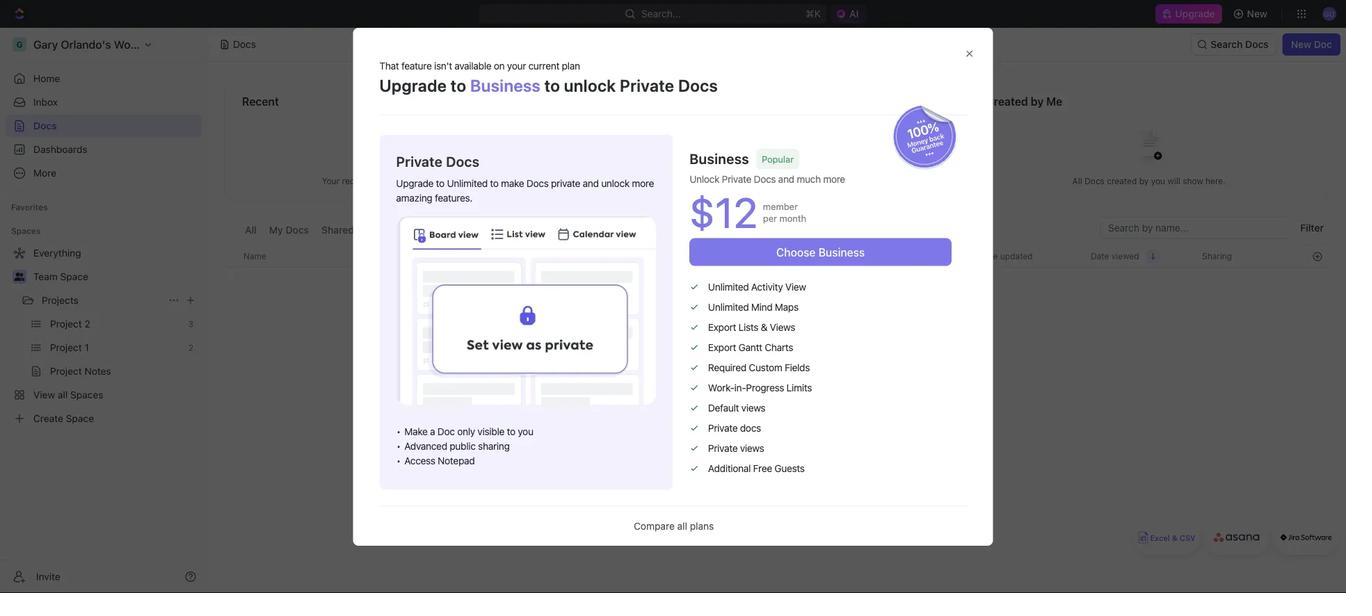 Task type: vqa. For each thing, say whether or not it's contained in the screenshot.
team space "Link"
yes



Task type: describe. For each thing, give the bounding box(es) containing it.
docs inside docs link
[[33, 120, 57, 131]]

private button
[[363, 217, 402, 245]]

unlock inside "that feature isn't available on your current plan upgrade to business to unlock private docs"
[[564, 76, 616, 95]]

1 horizontal spatial and
[[778, 173, 794, 185]]

no matching results found. row
[[225, 322, 1330, 450]]

new doc button
[[1283, 33, 1341, 56]]

to left make
[[490, 178, 499, 189]]

assigned button
[[472, 217, 521, 245]]

feature
[[401, 60, 432, 71]]

new for new
[[1247, 8, 1268, 19]]

plans
[[690, 521, 714, 532]]

archived
[[530, 224, 571, 236]]

favorites button
[[6, 199, 53, 216]]

docs link
[[6, 115, 202, 137]]

2 will from the left
[[788, 176, 801, 186]]

private docs
[[620, 76, 718, 95]]

upgrade link
[[1156, 4, 1222, 24]]

unlock private docs and much more
[[690, 173, 845, 185]]

choose
[[776, 245, 816, 259]]

more inside upgrade to unlimited to make docs private and unlock more amazing features.
[[632, 178, 654, 189]]

business inside button
[[819, 245, 865, 259]]

views for private views
[[740, 443, 764, 454]]

custom
[[749, 362, 782, 373]]

2 show from the left
[[803, 176, 824, 186]]

location
[[679, 252, 713, 261]]

csv
[[1180, 534, 1196, 543]]

upgrade for upgrade to unlimited to make docs private and unlock more amazing features.
[[396, 178, 434, 189]]

clear filters
[[752, 439, 802, 450]]

excel
[[1150, 534, 1170, 543]]

no created by me docs image
[[1121, 120, 1177, 176]]

⌘k
[[806, 8, 821, 19]]

2 here. from the left
[[826, 176, 846, 186]]

private right the unlock
[[722, 173, 751, 185]]

to up 'features.'
[[436, 178, 445, 189]]

private views
[[708, 443, 764, 454]]

your for recent
[[322, 176, 340, 186]]

make
[[404, 426, 428, 438]]

matching
[[719, 415, 773, 430]]

search docs button
[[1191, 33, 1277, 56]]

export for export lists & views
[[708, 322, 736, 333]]

make
[[501, 178, 524, 189]]

created
[[1107, 176, 1137, 186]]

make a doc only visible to you advanced public sharing access notepad
[[404, 426, 533, 467]]

current
[[528, 60, 559, 71]]

dashboards link
[[6, 138, 202, 161]]

row containing name
[[225, 245, 1330, 268]]

projects link
[[42, 289, 163, 312]]

1 will from the left
[[430, 176, 443, 186]]

1 vertical spatial business
[[690, 150, 749, 167]]

sharing
[[478, 441, 510, 452]]

plan
[[562, 60, 580, 71]]

compare
[[634, 521, 675, 532]]

your for favorites
[[708, 176, 726, 186]]

compare all plans
[[634, 521, 714, 532]]

inbox
[[33, 96, 58, 108]]

a
[[430, 426, 435, 438]]

much
[[797, 173, 821, 185]]

lists
[[739, 322, 759, 333]]

private inside button
[[367, 224, 399, 236]]

you inside make a doc only visible to you advanced public sharing access notepad
[[518, 426, 533, 438]]

excel & csv link
[[1134, 520, 1200, 555]]

date viewed
[[1091, 252, 1139, 261]]

1 horizontal spatial more
[[823, 173, 845, 185]]

on
[[494, 60, 505, 71]]

required custom fields
[[708, 362, 810, 373]]

date updated
[[980, 252, 1033, 261]]

opened
[[376, 176, 406, 186]]

all
[[677, 521, 687, 532]]

all for all
[[245, 224, 257, 236]]

private docs
[[396, 153, 480, 170]]

in-
[[734, 382, 746, 394]]

1 horizontal spatial you
[[1151, 176, 1165, 186]]

visible
[[478, 426, 504, 438]]

date for date updated
[[980, 252, 998, 261]]

public
[[450, 441, 476, 452]]

unlimited activity view
[[708, 281, 806, 293]]

3 show from the left
[[1183, 176, 1203, 186]]

all for all docs created by you will show here.
[[1073, 176, 1082, 186]]

1 vertical spatial &
[[1172, 534, 1178, 543]]

home link
[[6, 67, 202, 90]]

unlock
[[690, 173, 720, 185]]

to inside make a doc only visible to you advanced public sharing access notepad
[[507, 426, 515, 438]]

1 vertical spatial by
[[1139, 176, 1149, 186]]

no recent docs image
[[377, 120, 433, 176]]

that feature isn't available on your current plan upgrade to business to unlock private docs
[[379, 60, 718, 95]]

shared
[[321, 224, 354, 236]]

view
[[785, 281, 806, 293]]

views
[[770, 322, 795, 333]]

shared button
[[318, 217, 358, 245]]

team space link
[[33, 266, 199, 288]]

results
[[776, 415, 815, 430]]

upgrade inside "that feature isn't available on your current plan upgrade to business to unlock private docs"
[[379, 76, 447, 95]]

clear
[[752, 439, 775, 450]]

found.
[[818, 415, 854, 430]]

and inside upgrade to unlimited to make docs private and unlock more amazing features.
[[583, 178, 599, 189]]

per
[[763, 213, 777, 224]]

favorited
[[728, 176, 763, 186]]

compare all plans button
[[634, 521, 714, 532]]

spaces
[[11, 226, 41, 236]]

name
[[244, 252, 266, 261]]

additional free guests
[[708, 463, 805, 474]]



Task type: locate. For each thing, give the bounding box(es) containing it.
0 vertical spatial all
[[1073, 176, 1082, 186]]

your left favorited
[[708, 176, 726, 186]]

excel & csv
[[1150, 534, 1196, 543]]

& right lists
[[761, 322, 768, 333]]

0 vertical spatial doc
[[1314, 39, 1332, 50]]

to right the visible
[[507, 426, 515, 438]]

you down no created by me docs image in the top of the page
[[1151, 176, 1165, 186]]

upgrade for upgrade
[[1175, 8, 1215, 19]]

only
[[457, 426, 475, 438]]

1 export from the top
[[708, 322, 736, 333]]

here. up 'features.'
[[468, 176, 488, 186]]

date for date viewed
[[1091, 252, 1109, 261]]

required
[[708, 362, 747, 373]]

projects
[[42, 295, 78, 306]]

0 horizontal spatial and
[[583, 178, 599, 189]]

features.
[[435, 192, 472, 204]]

will
[[430, 176, 443, 186], [788, 176, 801, 186], [1168, 176, 1181, 186]]

search docs
[[1211, 39, 1269, 50]]

mind
[[751, 301, 773, 313]]

sidebar navigation
[[0, 28, 208, 593]]

0 horizontal spatial by
[[1031, 95, 1044, 108]]

additional
[[708, 463, 751, 474]]

export gantt charts
[[708, 342, 793, 353]]

& left csv
[[1172, 534, 1178, 543]]

no matching results found.
[[700, 415, 854, 430]]

created
[[986, 95, 1028, 108]]

team space
[[33, 271, 88, 282]]

month
[[780, 213, 806, 224]]

1 horizontal spatial business
[[690, 150, 749, 167]]

tab list
[[241, 217, 574, 245]]

date left viewed
[[1091, 252, 1109, 261]]

activity
[[751, 281, 783, 293]]

1 here. from the left
[[468, 176, 488, 186]]

no data image
[[735, 322, 819, 414]]

my docs button
[[266, 217, 312, 245]]

search
[[1211, 39, 1243, 50]]

export
[[708, 322, 736, 333], [708, 342, 736, 353]]

docs
[[233, 39, 256, 50], [1245, 39, 1269, 50], [33, 120, 57, 131], [446, 153, 480, 170], [754, 173, 776, 185], [408, 176, 428, 186], [766, 176, 786, 186], [1085, 176, 1105, 186], [527, 178, 549, 189], [286, 224, 309, 236]]

0 vertical spatial upgrade
[[1175, 8, 1215, 19]]

unlimited inside upgrade to unlimited to make docs private and unlock more amazing features.
[[447, 178, 488, 189]]

my docs
[[269, 224, 309, 236]]

available
[[455, 60, 491, 71]]

0 horizontal spatial doc
[[438, 426, 455, 438]]

business up the unlock
[[690, 150, 749, 167]]

upgrade up search
[[1175, 8, 1215, 19]]

show up member per month
[[803, 176, 824, 186]]

docs inside my docs button
[[286, 224, 309, 236]]

2 horizontal spatial show
[[1183, 176, 1203, 186]]

column header
[[225, 245, 240, 268]]

0 horizontal spatial favorites
[[11, 202, 48, 212]]

tab list containing all
[[241, 217, 574, 245]]

0 vertical spatial export
[[708, 322, 736, 333]]

all inside button
[[245, 224, 257, 236]]

2 horizontal spatial business
[[819, 245, 865, 259]]

0 horizontal spatial here.
[[468, 176, 488, 186]]

by left "me"
[[1031, 95, 1044, 108]]

my
[[269, 224, 283, 236]]

1 your from the left
[[322, 176, 340, 186]]

more right much
[[823, 173, 845, 185]]

private for private docs
[[708, 423, 738, 434]]

2 export from the top
[[708, 342, 736, 353]]

choose business
[[776, 245, 865, 259]]

private docs
[[708, 423, 761, 434]]

unlock inside upgrade to unlimited to make docs private and unlock more amazing features.
[[601, 178, 630, 189]]

1 vertical spatial unlock
[[601, 178, 630, 189]]

1 horizontal spatial favorites
[[614, 95, 662, 108]]

filters
[[778, 439, 802, 450]]

Search by name... text field
[[1108, 218, 1284, 239]]

1 horizontal spatial date
[[1091, 252, 1109, 261]]

by right created
[[1139, 176, 1149, 186]]

1 horizontal spatial will
[[788, 176, 801, 186]]

new doc
[[1291, 39, 1332, 50]]

export left lists
[[708, 322, 736, 333]]

0 horizontal spatial your
[[322, 176, 340, 186]]

will down private docs
[[430, 176, 443, 186]]

docs
[[740, 423, 761, 434]]

business right choose
[[819, 245, 865, 259]]

doc inside button
[[1314, 39, 1332, 50]]

upgrade to unlimited to make docs private and unlock more amazing features.
[[396, 178, 654, 204]]

2 date from the left
[[1091, 252, 1109, 261]]

1 date from the left
[[980, 252, 998, 261]]

date inside button
[[1091, 252, 1109, 261]]

docs inside upgrade to unlimited to make docs private and unlock more amazing features.
[[527, 178, 549, 189]]

date inside button
[[980, 252, 998, 261]]

dashboards
[[33, 144, 87, 155]]

tree containing team space
[[6, 242, 202, 430]]

&
[[761, 322, 768, 333], [1172, 534, 1178, 543]]

favorites inside button
[[11, 202, 48, 212]]

2 vertical spatial upgrade
[[396, 178, 434, 189]]

1 vertical spatial new
[[1291, 39, 1312, 50]]

0 vertical spatial unlock
[[564, 76, 616, 95]]

your left recently
[[322, 176, 340, 186]]

will down popular in the top of the page
[[788, 176, 801, 186]]

popular
[[762, 154, 794, 164]]

0 vertical spatial new
[[1247, 8, 1268, 19]]

3 here. from the left
[[1206, 176, 1226, 186]]

unlimited up lists
[[708, 301, 749, 313]]

1 horizontal spatial your
[[708, 176, 726, 186]]

1 horizontal spatial show
[[803, 176, 824, 186]]

new for new doc
[[1291, 39, 1312, 50]]

column header inside no matching results found. table
[[225, 245, 240, 268]]

private up your recently opened docs will show here.
[[396, 153, 443, 170]]

views down docs
[[740, 443, 764, 454]]

unlock down the "plan"
[[564, 76, 616, 95]]

0 vertical spatial by
[[1031, 95, 1044, 108]]

show up the search by name... text field
[[1183, 176, 1203, 186]]

0 vertical spatial unlimited
[[447, 178, 488, 189]]

access
[[404, 455, 435, 467]]

all
[[1073, 176, 1082, 186], [245, 224, 257, 236]]

0 vertical spatial views
[[741, 402, 766, 414]]

row
[[225, 245, 1330, 268]]

invite
[[36, 571, 60, 583]]

to
[[451, 76, 466, 95], [545, 76, 560, 95], [436, 178, 445, 189], [490, 178, 499, 189], [507, 426, 515, 438]]

private
[[551, 178, 580, 189]]

1 horizontal spatial by
[[1139, 176, 1149, 186]]

0 horizontal spatial &
[[761, 322, 768, 333]]

0 horizontal spatial new
[[1247, 8, 1268, 19]]

1 vertical spatial upgrade
[[379, 76, 447, 95]]

tree inside sidebar navigation
[[6, 242, 202, 430]]

1 horizontal spatial &
[[1172, 534, 1178, 543]]

viewed
[[1112, 252, 1139, 261]]

0 vertical spatial you
[[1151, 176, 1165, 186]]

1 vertical spatial favorites
[[11, 202, 48, 212]]

upgrade
[[1175, 8, 1215, 19], [379, 76, 447, 95], [396, 178, 434, 189]]

1 horizontal spatial all
[[1073, 176, 1082, 186]]

home
[[33, 73, 60, 84]]

maps
[[775, 301, 799, 313]]

unlock
[[564, 76, 616, 95], [601, 178, 630, 189]]

private for private docs
[[396, 153, 443, 170]]

upgrade up the amazing
[[396, 178, 434, 189]]

me
[[1047, 95, 1063, 108]]

1 vertical spatial all
[[245, 224, 257, 236]]

1 vertical spatial export
[[708, 342, 736, 353]]

0 horizontal spatial business
[[470, 76, 541, 95]]

show up 'features.'
[[446, 176, 466, 186]]

views up the matching
[[741, 402, 766, 414]]

export up the required
[[708, 342, 736, 353]]

unlimited
[[447, 178, 488, 189], [708, 281, 749, 293], [708, 301, 749, 313]]

new right search docs
[[1291, 39, 1312, 50]]

amazing
[[396, 192, 432, 204]]

business down the on
[[470, 76, 541, 95]]

1 vertical spatial you
[[518, 426, 533, 438]]

export for export gantt charts
[[708, 342, 736, 353]]

private for private views
[[708, 443, 738, 454]]

created by me
[[986, 95, 1063, 108]]

0 horizontal spatial date
[[980, 252, 998, 261]]

gantt
[[739, 342, 762, 353]]

unlimited for unlimited activity view
[[708, 281, 749, 293]]

tree
[[6, 242, 202, 430]]

1 horizontal spatial here.
[[826, 176, 846, 186]]

1 vertical spatial unlimited
[[708, 281, 749, 293]]

date updated button
[[971, 246, 1041, 267]]

isn't
[[434, 60, 452, 71]]

0 horizontal spatial all
[[245, 224, 257, 236]]

workspace
[[411, 224, 463, 236]]

sharing
[[1202, 252, 1232, 261]]

views for default views
[[741, 402, 766, 414]]

0 horizontal spatial more
[[632, 178, 654, 189]]

member
[[763, 201, 798, 212]]

1 show from the left
[[446, 176, 466, 186]]

2 vertical spatial business
[[819, 245, 865, 259]]

private right shared
[[367, 224, 399, 236]]

by
[[1031, 95, 1044, 108], [1139, 176, 1149, 186]]

date viewed button
[[1083, 246, 1160, 267]]

and down popular in the top of the page
[[778, 173, 794, 185]]

default views
[[708, 402, 766, 414]]

charts
[[765, 342, 793, 353]]

updated
[[1000, 252, 1033, 261]]

all left my
[[245, 224, 257, 236]]

1 horizontal spatial new
[[1291, 39, 1312, 50]]

unlimited up 'features.'
[[447, 178, 488, 189]]

2 your from the left
[[708, 176, 726, 186]]

1 horizontal spatial doc
[[1314, 39, 1332, 50]]

and right private
[[583, 178, 599, 189]]

to down current
[[545, 76, 560, 95]]

new up search docs
[[1247, 8, 1268, 19]]

here. right much
[[826, 176, 846, 186]]

private up additional
[[708, 443, 738, 454]]

no favorited docs image
[[749, 120, 805, 176]]

search...
[[641, 8, 681, 19]]

that
[[379, 60, 399, 71]]

unlimited for unlimited mind maps
[[708, 301, 749, 313]]

your
[[507, 60, 526, 71]]

more left the unlock
[[632, 178, 654, 189]]

date
[[980, 252, 998, 261], [1091, 252, 1109, 261]]

assigned
[[475, 224, 518, 236]]

1 vertical spatial views
[[740, 443, 764, 454]]

unlock right private
[[601, 178, 630, 189]]

will down no created by me docs image in the top of the page
[[1168, 176, 1181, 186]]

0 horizontal spatial show
[[446, 176, 466, 186]]

business inside "that feature isn't available on your current plan upgrade to business to unlock private docs"
[[470, 76, 541, 95]]

doc inside make a doc only visible to you advanced public sharing access notepad
[[438, 426, 455, 438]]

no matching results found. table
[[225, 245, 1330, 450]]

private
[[396, 153, 443, 170], [722, 173, 751, 185], [367, 224, 399, 236], [708, 423, 738, 434], [708, 443, 738, 454]]

0 horizontal spatial will
[[430, 176, 443, 186]]

you right the visible
[[518, 426, 533, 438]]

fields
[[785, 362, 810, 373]]

upgrade down the "feature"
[[379, 76, 447, 95]]

date left updated
[[980, 252, 998, 261]]

all button
[[241, 217, 260, 245]]

workspace button
[[408, 217, 466, 245]]

user group image
[[14, 273, 25, 281]]

all docs created by you will show here.
[[1073, 176, 1226, 186]]

upgrade inside upgrade to unlimited to make docs private and unlock more amazing features.
[[396, 178, 434, 189]]

here. up the search by name... text field
[[1206, 176, 1226, 186]]

recent
[[242, 95, 279, 108]]

1 vertical spatial doc
[[438, 426, 455, 438]]

unlimited up unlimited mind maps
[[708, 281, 749, 293]]

0 vertical spatial business
[[470, 76, 541, 95]]

more
[[823, 173, 845, 185], [632, 178, 654, 189]]

your favorited docs will show here.
[[708, 176, 846, 186]]

to down "available"
[[451, 76, 466, 95]]

0 horizontal spatial you
[[518, 426, 533, 438]]

0 vertical spatial &
[[761, 322, 768, 333]]

3 will from the left
[[1168, 176, 1181, 186]]

member per month
[[763, 201, 806, 224]]

2 vertical spatial unlimited
[[708, 301, 749, 313]]

private down default
[[708, 423, 738, 434]]

your recently opened docs will show here.
[[322, 176, 488, 186]]

2 horizontal spatial will
[[1168, 176, 1181, 186]]

all left created
[[1073, 176, 1082, 186]]

export lists & views
[[708, 322, 795, 333]]

0 vertical spatial favorites
[[614, 95, 662, 108]]

space
[[60, 271, 88, 282]]

docs inside search docs button
[[1245, 39, 1269, 50]]

favorites
[[614, 95, 662, 108], [11, 202, 48, 212]]

2 horizontal spatial here.
[[1206, 176, 1226, 186]]



